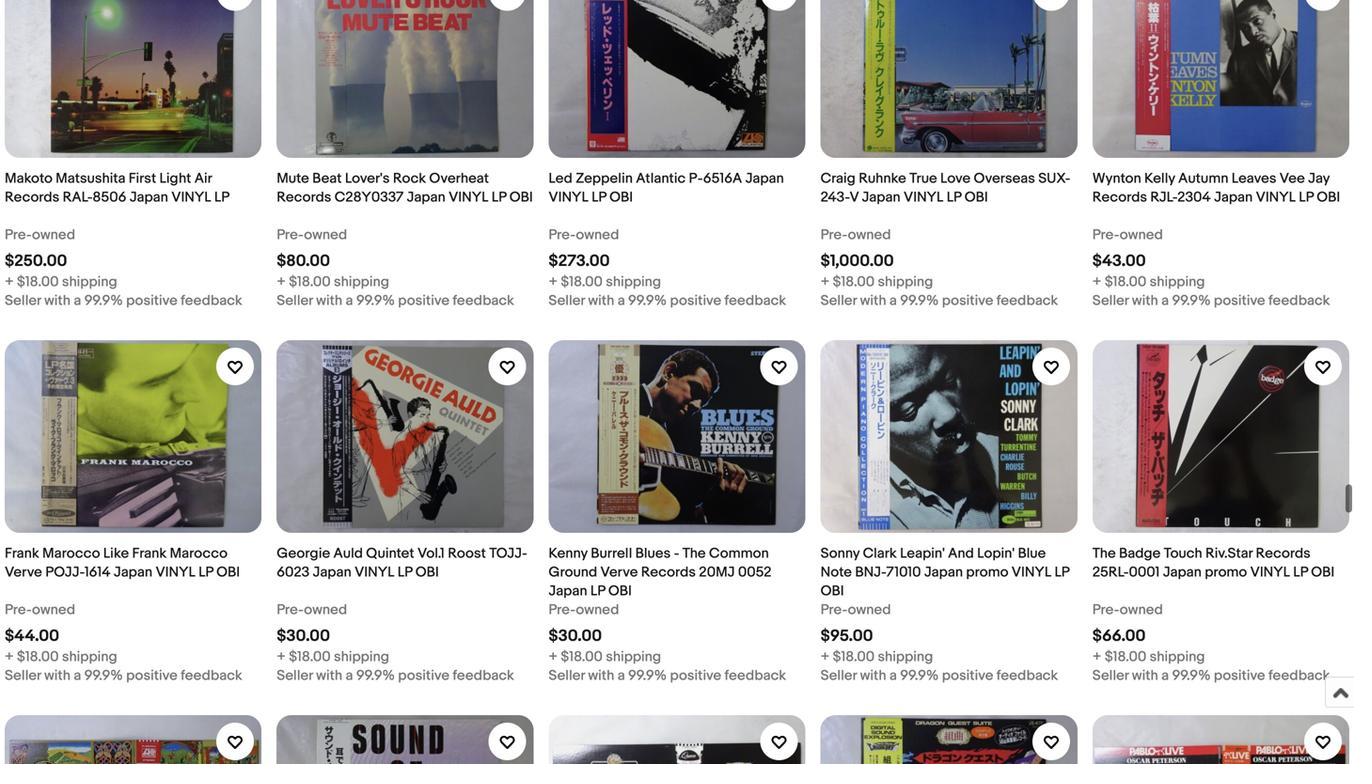 Task type: vqa. For each thing, say whether or not it's contained in the screenshot.
feedback inside Pre-owned $273.00 + $18.00 shipping Seller with a 99.9% positive feedback
yes



Task type: describe. For each thing, give the bounding box(es) containing it.
lp inside the badge touch riv.star records 25rl-0001 japan promo vinyl lp obi
[[1294, 565, 1309, 582]]

matsushita
[[56, 170, 126, 187]]

+ $18.00 shipping text field for $80.00
[[277, 273, 389, 292]]

+ $18.00 shipping text field for $95.00
[[821, 648, 934, 667]]

the inside kenny burrell blues - the common ground verve records 20mj 0052 japan   lp obi pre-owned $30.00 + $18.00 shipping seller with a 99.9% positive feedback
[[683, 546, 706, 563]]

pre-owned text field for $80.00
[[277, 226, 347, 245]]

positive for $30.00
[[398, 668, 450, 685]]

$18.00 for $44.00
[[17, 649, 59, 666]]

$18.00 for $66.00
[[1105, 649, 1147, 666]]

+ for $80.00
[[277, 274, 286, 291]]

common
[[709, 546, 769, 563]]

kenny
[[549, 546, 588, 563]]

pre-owned text field for $95.00
[[821, 601, 892, 620]]

the badge touch riv.star records 25rl-0001 japan promo vinyl lp obi
[[1093, 546, 1335, 582]]

mute
[[277, 170, 309, 187]]

with inside kenny burrell blues - the common ground verve records 20mj 0052 japan   lp obi pre-owned $30.00 + $18.00 shipping seller with a 99.9% positive feedback
[[588, 668, 615, 685]]

6023
[[277, 565, 310, 582]]

kenny burrell blues - the common ground verve records 20mj 0052 japan   lp obi pre-owned $30.00 + $18.00 shipping seller with a 99.9% positive feedback
[[549, 546, 787, 685]]

pre- inside "sonny clark leapin' and lopin' blue note bnj-71010 japan promo vinyl lp obi pre-owned $95.00 + $18.00 shipping seller with a 99.9% positive feedback"
[[821, 602, 848, 619]]

vinyl inside the makoto matsushita first light air records ral-8506 japan  vinyl lp
[[171, 189, 211, 206]]

lopin'
[[978, 546, 1015, 563]]

pre-owned $30.00 + $18.00 shipping seller with a 99.9% positive feedback
[[277, 602, 515, 685]]

overseas
[[974, 170, 1036, 187]]

vinyl inside georgie auld quintet vol.1 roost tojj- 6023 japan  vinyl lp obi
[[355, 565, 395, 582]]

feedback for $273.00
[[725, 293, 787, 310]]

seller with a 99.9% positive feedback text field for $44.00
[[5, 667, 242, 686]]

a for $66.00
[[1162, 668, 1170, 685]]

99.9% inside kenny burrell blues - the common ground verve records 20mj 0052 japan   lp obi pre-owned $30.00 + $18.00 shipping seller with a 99.9% positive feedback
[[629, 668, 667, 685]]

japan inside "mute beat lover's rock overheat records c28y0337 japan  vinyl lp obi"
[[407, 189, 446, 206]]

lp inside 'craig ruhnke true love overseas sux- 243-v japan  vinyl lp obi'
[[947, 189, 962, 206]]

burrell
[[591, 546, 633, 563]]

true
[[910, 170, 938, 187]]

25rl-
[[1093, 565, 1130, 582]]

p-
[[689, 170, 704, 187]]

ground
[[549, 565, 598, 582]]

owned for $66.00
[[1120, 602, 1164, 619]]

shipping for $273.00
[[606, 274, 662, 291]]

8506
[[93, 189, 126, 206]]

wynton kelly autumn leaves vee jay records rjl-2304 japan  vinyl lp obi
[[1093, 170, 1341, 206]]

lp inside frank marocco like frank marocco verve pojj-1614 japan  vinyl lp obi
[[199, 565, 213, 582]]

$30.00 text field for $30.00
[[277, 627, 330, 647]]

99.9% for $43.00
[[1173, 293, 1212, 310]]

pre-owned $80.00 + $18.00 shipping seller with a 99.9% positive feedback
[[277, 227, 515, 310]]

$30.00 inside kenny burrell blues - the common ground verve records 20mj 0052 japan   lp obi pre-owned $30.00 + $18.00 shipping seller with a 99.9% positive feedback
[[549, 627, 602, 647]]

$80.00
[[277, 252, 330, 272]]

like
[[103, 546, 129, 563]]

$1,000.00 text field
[[821, 252, 895, 272]]

pre- for $66.00
[[1093, 602, 1120, 619]]

owned inside "sonny clark leapin' and lopin' blue note bnj-71010 japan promo vinyl lp obi pre-owned $95.00 + $18.00 shipping seller with a 99.9% positive feedback"
[[848, 602, 892, 619]]

$95.00
[[821, 627, 874, 647]]

georgie auld quintet vol.1 roost tojj- 6023 japan  vinyl lp obi
[[277, 546, 528, 582]]

$43.00 text field
[[1093, 252, 1147, 272]]

$18.00 inside "sonny clark leapin' and lopin' blue note bnj-71010 japan promo vinyl lp obi pre-owned $95.00 + $18.00 shipping seller with a 99.9% positive feedback"
[[833, 649, 875, 666]]

vinyl inside frank marocco like frank marocco verve pojj-1614 japan  vinyl lp obi
[[156, 565, 196, 582]]

+ for $43.00
[[1093, 274, 1102, 291]]

japan inside "sonny clark leapin' and lopin' blue note bnj-71010 japan promo vinyl lp obi pre-owned $95.00 + $18.00 shipping seller with a 99.9% positive feedback"
[[925, 565, 964, 582]]

japan inside 'craig ruhnke true love overseas sux- 243-v japan  vinyl lp obi'
[[862, 189, 901, 206]]

with for $30.00
[[316, 668, 343, 685]]

with for $250.00
[[44, 293, 71, 310]]

feedback for $250.00
[[181, 293, 242, 310]]

pre- for $1,000.00
[[821, 227, 848, 244]]

-
[[674, 546, 680, 563]]

shipping for $30.00
[[334, 649, 389, 666]]

with for $43.00
[[1133, 293, 1159, 310]]

$18.00 inside kenny burrell blues - the common ground verve records 20mj 0052 japan   lp obi pre-owned $30.00 + $18.00 shipping seller with a 99.9% positive feedback
[[561, 649, 603, 666]]

+ for $66.00
[[1093, 649, 1102, 666]]

shipping for $43.00
[[1150, 274, 1206, 291]]

$250.00 text field
[[5, 252, 67, 272]]

with inside "sonny clark leapin' and lopin' blue note bnj-71010 japan promo vinyl lp obi pre-owned $95.00 + $18.00 shipping seller with a 99.9% positive feedback"
[[861, 668, 887, 685]]

vinyl inside led zeppelin  atlantic p-6516a japan vinyl lp obi
[[549, 189, 589, 206]]

the inside the badge touch riv.star records 25rl-0001 japan promo vinyl lp obi
[[1093, 546, 1117, 563]]

pre-owned $43.00 + $18.00 shipping seller with a 99.9% positive feedback
[[1093, 227, 1331, 310]]

vinyl inside 'craig ruhnke true love overseas sux- 243-v japan  vinyl lp obi'
[[904, 189, 944, 206]]

vee
[[1280, 170, 1306, 187]]

vol.1
[[418, 546, 445, 563]]

a for $1,000.00
[[890, 293, 898, 310]]

c28y0337
[[335, 189, 404, 206]]

shipping for $80.00
[[334, 274, 389, 291]]

rock
[[393, 170, 426, 187]]

shipping for $1,000.00
[[878, 274, 934, 291]]

japan inside wynton kelly autumn leaves vee jay records rjl-2304 japan  vinyl lp obi
[[1215, 189, 1254, 206]]

promo inside the badge touch riv.star records 25rl-0001 japan promo vinyl lp obi
[[1206, 565, 1248, 582]]

6516a
[[704, 170, 743, 187]]

2 marocco from the left
[[170, 546, 228, 563]]

+ $18.00 shipping text field for $273.00
[[549, 273, 662, 292]]

pre- for $30.00
[[277, 602, 304, 619]]

sux-
[[1039, 170, 1071, 187]]

seller inside "sonny clark leapin' and lopin' blue note bnj-71010 japan promo vinyl lp obi pre-owned $95.00 + $18.00 shipping seller with a 99.9% positive feedback"
[[821, 668, 857, 685]]

overheat
[[429, 170, 489, 187]]

1 frank from the left
[[5, 546, 39, 563]]

pre-owned $44.00 + $18.00 shipping seller with a 99.9% positive feedback
[[5, 602, 242, 685]]

led zeppelin  atlantic p-6516a japan vinyl lp obi
[[549, 170, 785, 206]]

+ inside kenny burrell blues - the common ground verve records 20mj 0052 japan   lp obi pre-owned $30.00 + $18.00 shipping seller with a 99.9% positive feedback
[[549, 649, 558, 666]]

lp inside georgie auld quintet vol.1 roost tojj- 6023 japan  vinyl lp obi
[[398, 565, 413, 582]]

obi inside led zeppelin  atlantic p-6516a japan vinyl lp obi
[[610, 189, 633, 206]]

mute beat lover's rock overheat records c28y0337 japan  vinyl lp obi
[[277, 170, 533, 206]]

shipping inside "sonny clark leapin' and lopin' blue note bnj-71010 japan promo vinyl lp obi pre-owned $95.00 + $18.00 shipping seller with a 99.9% positive feedback"
[[878, 649, 934, 666]]

feedback for $30.00
[[453, 668, 515, 685]]

99.9% for $250.00
[[84, 293, 123, 310]]

$30.00 inside pre-owned $30.00 + $18.00 shipping seller with a 99.9% positive feedback
[[277, 627, 330, 647]]

pre-owned text field for $43.00
[[1093, 226, 1164, 245]]

pre-owned text field for $30.00
[[549, 601, 620, 620]]

seller with a 99.9% positive feedback text field for $30.00
[[277, 667, 515, 686]]

positive inside kenny burrell blues - the common ground verve records 20mj 0052 japan   lp obi pre-owned $30.00 + $18.00 shipping seller with a 99.9% positive feedback
[[670, 668, 722, 685]]

lp inside wynton kelly autumn leaves vee jay records rjl-2304 japan  vinyl lp obi
[[1300, 189, 1314, 206]]

pre-owned $1,000.00 + $18.00 shipping seller with a 99.9% positive feedback
[[821, 227, 1059, 310]]

seller for $66.00
[[1093, 668, 1130, 685]]

feedback inside "sonny clark leapin' and lopin' blue note bnj-71010 japan promo vinyl lp obi pre-owned $95.00 + $18.00 shipping seller with a 99.9% positive feedback"
[[997, 668, 1059, 685]]

bnj-
[[856, 565, 887, 582]]

99.9% inside "sonny clark leapin' and lopin' blue note bnj-71010 japan promo vinyl lp obi pre-owned $95.00 + $18.00 shipping seller with a 99.9% positive feedback"
[[901, 668, 939, 685]]

seller with a 99.9% positive feedback text field for $95.00
[[821, 667, 1059, 686]]

a inside "sonny clark leapin' and lopin' blue note bnj-71010 japan promo vinyl lp obi pre-owned $95.00 + $18.00 shipping seller with a 99.9% positive feedback"
[[890, 668, 898, 685]]

$66.00
[[1093, 627, 1147, 647]]

lp inside the makoto matsushita first light air records ral-8506 japan  vinyl lp
[[214, 189, 230, 206]]

verve inside kenny burrell blues - the common ground verve records 20mj 0052 japan   lp obi pre-owned $30.00 + $18.00 shipping seller with a 99.9% positive feedback
[[601, 565, 638, 582]]

records inside the badge touch riv.star records 25rl-0001 japan promo vinyl lp obi
[[1257, 546, 1311, 563]]

japan inside georgie auld quintet vol.1 roost tojj- 6023 japan  vinyl lp obi
[[313, 565, 352, 582]]

pre-owned text field for $273.00
[[549, 226, 620, 245]]

seller for $43.00
[[1093, 293, 1130, 310]]

+ $18.00 shipping text field for $44.00
[[5, 648, 117, 667]]

light
[[160, 170, 191, 187]]

obi inside 'craig ruhnke true love overseas sux- 243-v japan  vinyl lp obi'
[[965, 189, 989, 206]]

records inside "mute beat lover's rock overheat records c28y0337 japan  vinyl lp obi"
[[277, 189, 332, 206]]

beat
[[313, 170, 342, 187]]

pre- for $250.00
[[5, 227, 32, 244]]

99.9% for $1,000.00
[[901, 293, 939, 310]]

feedback for $43.00
[[1269, 293, 1331, 310]]

vinyl inside "mute beat lover's rock overheat records c28y0337 japan  vinyl lp obi"
[[449, 189, 489, 206]]

$18.00 for $80.00
[[289, 274, 331, 291]]

+ for $1,000.00
[[821, 274, 830, 291]]

$18.00 for $250.00
[[17, 274, 59, 291]]

+ for $30.00
[[277, 649, 286, 666]]

led
[[549, 170, 573, 187]]

owned for $44.00
[[32, 602, 75, 619]]

craig
[[821, 170, 856, 187]]

$44.00
[[5, 627, 59, 647]]

obi inside the badge touch riv.star records 25rl-0001 japan promo vinyl lp obi
[[1312, 565, 1335, 582]]

autumn
[[1179, 170, 1229, 187]]

positive for $43.00
[[1215, 293, 1266, 310]]

+ inside "sonny clark leapin' and lopin' blue note bnj-71010 japan promo vinyl lp obi pre-owned $95.00 + $18.00 shipping seller with a 99.9% positive feedback"
[[821, 649, 830, 666]]

seller inside kenny burrell blues - the common ground verve records 20mj 0052 japan   lp obi pre-owned $30.00 + $18.00 shipping seller with a 99.9% positive feedback
[[549, 668, 585, 685]]

positive for $80.00
[[398, 293, 450, 310]]

99.9% for $273.00
[[629, 293, 667, 310]]

a inside kenny burrell blues - the common ground verve records 20mj 0052 japan   lp obi pre-owned $30.00 + $18.00 shipping seller with a 99.9% positive feedback
[[618, 668, 625, 685]]

roost
[[448, 546, 486, 563]]

pre- inside kenny burrell blues - the common ground verve records 20mj 0052 japan   lp obi pre-owned $30.00 + $18.00 shipping seller with a 99.9% positive feedback
[[549, 602, 576, 619]]

first
[[129, 170, 156, 187]]

+ for $273.00
[[549, 274, 558, 291]]

owned for $250.00
[[32, 227, 75, 244]]

with for $80.00
[[316, 293, 343, 310]]

auld
[[334, 546, 363, 563]]

owned for $43.00
[[1120, 227, 1164, 244]]

records inside kenny burrell blues - the common ground verve records 20mj 0052 japan   lp obi pre-owned $30.00 + $18.00 shipping seller with a 99.9% positive feedback
[[641, 565, 696, 582]]

wynton
[[1093, 170, 1142, 187]]

rjl-
[[1151, 189, 1178, 206]]

feedback for $44.00
[[181, 668, 242, 685]]

pre-owned $66.00 + $18.00 shipping seller with a 99.9% positive feedback
[[1093, 602, 1331, 685]]

seller for $1,000.00
[[821, 293, 857, 310]]

vinyl inside wynton kelly autumn leaves vee jay records rjl-2304 japan  vinyl lp obi
[[1257, 189, 1297, 206]]

riv.star
[[1206, 546, 1254, 563]]

positive for $1,000.00
[[943, 293, 994, 310]]

+ $18.00 shipping text field for $30.00
[[277, 648, 389, 667]]

+ $18.00 shipping text field for $30.00
[[549, 648, 662, 667]]

$273.00 text field
[[549, 252, 610, 272]]

99.9% for $44.00
[[84, 668, 123, 685]]

feedback inside kenny burrell blues - the common ground verve records 20mj 0052 japan   lp obi pre-owned $30.00 + $18.00 shipping seller with a 99.9% positive feedback
[[725, 668, 787, 685]]

positive inside "sonny clark leapin' and lopin' blue note bnj-71010 japan promo vinyl lp obi pre-owned $95.00 + $18.00 shipping seller with a 99.9% positive feedback"
[[943, 668, 994, 685]]

frank marocco like frank marocco verve pojj-1614 japan  vinyl lp obi
[[5, 546, 240, 582]]

vinyl inside the badge touch riv.star records 25rl-0001 japan promo vinyl lp obi
[[1251, 565, 1291, 582]]

craig ruhnke true love overseas sux- 243-v japan  vinyl lp obi
[[821, 170, 1071, 206]]

obi inside georgie auld quintet vol.1 roost tojj- 6023 japan  vinyl lp obi
[[416, 565, 439, 582]]

a for $250.00
[[74, 293, 81, 310]]

seller with a 99.9% positive feedback text field for $66.00
[[1093, 667, 1331, 686]]

japan inside kenny burrell blues - the common ground verve records 20mj 0052 japan   lp obi pre-owned $30.00 + $18.00 shipping seller with a 99.9% positive feedback
[[549, 583, 588, 600]]

99.9% for $80.00
[[356, 293, 395, 310]]

kelly
[[1145, 170, 1176, 187]]

japan inside led zeppelin  atlantic p-6516a japan vinyl lp obi
[[746, 170, 785, 187]]

quintet
[[366, 546, 415, 563]]

obi inside wynton kelly autumn leaves vee jay records rjl-2304 japan  vinyl lp obi
[[1318, 189, 1341, 206]]

a for $44.00
[[74, 668, 81, 685]]

owned for $1,000.00
[[848, 227, 892, 244]]

with for $273.00
[[588, 293, 615, 310]]

with for $1,000.00
[[861, 293, 887, 310]]



Task type: locate. For each thing, give the bounding box(es) containing it.
shipping for $250.00
[[62, 274, 117, 291]]

zeppelin
[[576, 170, 633, 187]]

feedback for $80.00
[[453, 293, 515, 310]]

2304
[[1178, 189, 1212, 206]]

pre- down 6023
[[277, 602, 304, 619]]

owned inside pre-owned $273.00 + $18.00 shipping seller with a 99.9% positive feedback
[[576, 227, 620, 244]]

shipping inside kenny burrell blues - the common ground verve records 20mj 0052 japan   lp obi pre-owned $30.00 + $18.00 shipping seller with a 99.9% positive feedback
[[606, 649, 662, 666]]

owned up $43.00 text box
[[1120, 227, 1164, 244]]

jay
[[1309, 170, 1331, 187]]

owned for $80.00
[[304, 227, 347, 244]]

+ inside pre-owned $80.00 + $18.00 shipping seller with a 99.9% positive feedback
[[277, 274, 286, 291]]

2 frank from the left
[[132, 546, 167, 563]]

pre-owned text field for $250.00
[[5, 226, 75, 245]]

feedback inside pre-owned $44.00 + $18.00 shipping seller with a 99.9% positive feedback
[[181, 668, 242, 685]]

japan down ground
[[549, 583, 588, 600]]

pre- up $80.00 text field at the top of page
[[277, 227, 304, 244]]

with inside pre-owned $273.00 + $18.00 shipping seller with a 99.9% positive feedback
[[588, 293, 615, 310]]

0052
[[739, 565, 772, 582]]

pre- inside pre-owned $250.00 + $18.00 shipping seller with a 99.9% positive feedback
[[5, 227, 32, 244]]

shipping inside pre-owned $250.00 + $18.00 shipping seller with a 99.9% positive feedback
[[62, 274, 117, 291]]

+ inside "pre-owned $66.00 + $18.00 shipping seller with a 99.9% positive feedback"
[[1093, 649, 1102, 666]]

$44.00 text field
[[5, 627, 59, 647]]

note
[[821, 565, 852, 582]]

badge
[[1120, 546, 1161, 563]]

pre-owned text field down ground
[[549, 601, 620, 620]]

positive for $250.00
[[126, 293, 178, 310]]

shipping inside pre-owned $1,000.00 + $18.00 shipping seller with a 99.9% positive feedback
[[878, 274, 934, 291]]

owned up $44.00 text box
[[32, 602, 75, 619]]

leapin'
[[901, 546, 945, 563]]

0 horizontal spatial marocco
[[42, 546, 100, 563]]

1 the from the left
[[683, 546, 706, 563]]

feedback for $1,000.00
[[997, 293, 1059, 310]]

0 horizontal spatial frank
[[5, 546, 39, 563]]

1 horizontal spatial frank
[[132, 546, 167, 563]]

+ down the "$1,000.00"
[[821, 274, 830, 291]]

pre- up the "$1,000.00"
[[821, 227, 848, 244]]

+ down $44.00 at the bottom left
[[5, 649, 14, 666]]

pre-owned text field up $44.00 at the bottom left
[[5, 601, 75, 620]]

+ $18.00 shipping text field down $95.00 text box in the right bottom of the page
[[821, 648, 934, 667]]

+ down $80.00
[[277, 274, 286, 291]]

pre- up $66.00
[[1093, 602, 1120, 619]]

japan right "6516a"
[[746, 170, 785, 187]]

99.9% inside pre-owned $43.00 + $18.00 shipping seller with a 99.9% positive feedback
[[1173, 293, 1212, 310]]

+ $18.00 shipping text field down ground
[[549, 648, 662, 667]]

records inside wynton kelly autumn leaves vee jay records rjl-2304 japan  vinyl lp obi
[[1093, 189, 1148, 206]]

clark
[[863, 546, 897, 563]]

records down - on the bottom
[[641, 565, 696, 582]]

+ inside pre-owned $44.00 + $18.00 shipping seller with a 99.9% positive feedback
[[5, 649, 14, 666]]

tojj-
[[489, 546, 528, 563]]

vinyl right 1614
[[156, 565, 196, 582]]

seller for $30.00
[[277, 668, 313, 685]]

seller with a 99.9% positive feedback text field for $30.00
[[549, 667, 787, 686]]

vinyl inside "sonny clark leapin' and lopin' blue note bnj-71010 japan promo vinyl lp obi pre-owned $95.00 + $18.00 shipping seller with a 99.9% positive feedback"
[[1012, 565, 1052, 582]]

pre- up $44.00 text box
[[5, 602, 32, 619]]

0 horizontal spatial the
[[683, 546, 706, 563]]

positive inside pre-owned $250.00 + $18.00 shipping seller with a 99.9% positive feedback
[[126, 293, 178, 310]]

pre-owned text field up $1,000.00 text field
[[821, 226, 892, 245]]

a inside "pre-owned $66.00 + $18.00 shipping seller with a 99.9% positive feedback"
[[1162, 668, 1170, 685]]

Seller with a 99.9% positive feedback text field
[[5, 292, 242, 311], [549, 667, 787, 686], [821, 667, 1059, 686], [1093, 667, 1331, 686]]

the
[[683, 546, 706, 563], [1093, 546, 1117, 563]]

Pre-owned text field
[[549, 226, 620, 245], [277, 226, 347, 245], [821, 226, 892, 245], [1093, 226, 1164, 245], [5, 601, 75, 620], [277, 601, 347, 620], [821, 601, 892, 620]]

lp inside kenny burrell blues - the common ground verve records 20mj 0052 japan   lp obi pre-owned $30.00 + $18.00 shipping seller with a 99.9% positive feedback
[[591, 583, 606, 600]]

seller for $80.00
[[277, 293, 313, 310]]

$18.00 for $43.00
[[1105, 274, 1147, 291]]

verve down burrell
[[601, 565, 638, 582]]

japan inside frank marocco like frank marocco verve pojj-1614 japan  vinyl lp obi
[[114, 565, 153, 582]]

lover's
[[345, 170, 390, 187]]

+ down $250.00 text box
[[5, 274, 14, 291]]

shipping
[[62, 274, 117, 291], [606, 274, 662, 291], [334, 274, 389, 291], [878, 274, 934, 291], [1150, 274, 1206, 291], [62, 649, 117, 666], [606, 649, 662, 666], [334, 649, 389, 666], [878, 649, 934, 666], [1150, 649, 1206, 666]]

japan down leaves
[[1215, 189, 1254, 206]]

air
[[195, 170, 212, 187]]

v
[[850, 189, 859, 206]]

japan inside the makoto matsushita first light air records ral-8506 japan  vinyl lp
[[130, 189, 168, 206]]

+ for $250.00
[[5, 274, 14, 291]]

$30.00 text field for blues
[[549, 627, 602, 647]]

1 horizontal spatial $30.00 text field
[[549, 627, 602, 647]]

20mj
[[699, 565, 735, 582]]

promo down riv.star
[[1206, 565, 1248, 582]]

owned for $30.00
[[304, 602, 347, 619]]

records down wynton
[[1093, 189, 1148, 206]]

pre-owned $250.00 + $18.00 shipping seller with a 99.9% positive feedback
[[5, 227, 242, 310]]

+ down the $273.00 at the left top of the page
[[549, 274, 558, 291]]

1 $30.00 text field from the left
[[549, 627, 602, 647]]

1 horizontal spatial $30.00
[[549, 627, 602, 647]]

$18.00 down $43.00 text box
[[1105, 274, 1147, 291]]

$80.00 text field
[[277, 252, 330, 272]]

vinyl down "overheat"
[[449, 189, 489, 206]]

1 horizontal spatial pre-owned text field
[[549, 601, 620, 620]]

1 promo from the left
[[967, 565, 1009, 582]]

records inside the makoto matsushita first light air records ral-8506 japan  vinyl lp
[[5, 189, 59, 206]]

frank
[[5, 546, 39, 563], [132, 546, 167, 563]]

seller inside pre-owned $43.00 + $18.00 shipping seller with a 99.9% positive feedback
[[1093, 293, 1130, 310]]

+ $18.00 shipping text field down $66.00
[[1093, 648, 1206, 667]]

promo inside "sonny clark leapin' and lopin' blue note bnj-71010 japan promo vinyl lp obi pre-owned $95.00 + $18.00 shipping seller with a 99.9% positive feedback"
[[967, 565, 1009, 582]]

makoto matsushita first light air records ral-8506 japan  vinyl lp
[[5, 170, 230, 206]]

lp
[[214, 189, 230, 206], [592, 189, 607, 206], [492, 189, 507, 206], [947, 189, 962, 206], [1300, 189, 1314, 206], [199, 565, 213, 582], [398, 565, 413, 582], [1055, 565, 1070, 582], [1294, 565, 1309, 582], [591, 583, 606, 600]]

+ down 6023
[[277, 649, 286, 666]]

+ $18.00 shipping text field for $250.00
[[5, 273, 117, 292]]

pre- inside pre-owned $80.00 + $18.00 shipping seller with a 99.9% positive feedback
[[277, 227, 304, 244]]

pre-
[[5, 227, 32, 244], [549, 227, 576, 244], [277, 227, 304, 244], [821, 227, 848, 244], [1093, 227, 1120, 244], [5, 602, 32, 619], [549, 602, 576, 619], [277, 602, 304, 619], [821, 602, 848, 619], [1093, 602, 1120, 619]]

$18.00 inside pre-owned $1,000.00 + $18.00 shipping seller with a 99.9% positive feedback
[[833, 274, 875, 291]]

verve left pojj-
[[5, 565, 42, 582]]

blue
[[1019, 546, 1047, 563]]

japan down auld at the left
[[313, 565, 352, 582]]

japan down rock
[[407, 189, 446, 206]]

pre- for $44.00
[[5, 602, 32, 619]]

2 the from the left
[[1093, 546, 1117, 563]]

seller with a 99.9% positive feedback text field for $80.00
[[277, 292, 515, 311]]

0 horizontal spatial pre-owned text field
[[5, 226, 75, 245]]

pre-owned text field up $250.00 text box
[[5, 226, 75, 245]]

japan down and
[[925, 565, 964, 582]]

pojj-
[[45, 565, 85, 582]]

99.9%
[[84, 293, 123, 310], [629, 293, 667, 310], [356, 293, 395, 310], [901, 293, 939, 310], [1173, 293, 1212, 310], [84, 668, 123, 685], [629, 668, 667, 685], [356, 668, 395, 685], [901, 668, 939, 685], [1173, 668, 1212, 685]]

owned down 6023
[[304, 602, 347, 619]]

+ down ground
[[549, 649, 558, 666]]

+ inside pre-owned $43.00 + $18.00 shipping seller with a 99.9% positive feedback
[[1093, 274, 1102, 291]]

positive inside pre-owned $80.00 + $18.00 shipping seller with a 99.9% positive feedback
[[398, 293, 450, 310]]

+ for $44.00
[[5, 649, 14, 666]]

a inside pre-owned $80.00 + $18.00 shipping seller with a 99.9% positive feedback
[[346, 293, 353, 310]]

vinyl down quintet
[[355, 565, 395, 582]]

georgie
[[277, 546, 330, 563]]

vinyl down the vee
[[1257, 189, 1297, 206]]

+ $18.00 shipping text field down $1,000.00 text field
[[821, 273, 934, 292]]

0 horizontal spatial verve
[[5, 565, 42, 582]]

verve
[[5, 565, 42, 582], [601, 565, 638, 582]]

$273.00
[[549, 252, 610, 272]]

a
[[74, 293, 81, 310], [618, 293, 625, 310], [346, 293, 353, 310], [890, 293, 898, 310], [1162, 293, 1170, 310], [74, 668, 81, 685], [618, 668, 625, 685], [346, 668, 353, 685], [890, 668, 898, 685], [1162, 668, 1170, 685]]

+ $18.00 shipping text field down the $273.00 at the left top of the page
[[549, 273, 662, 292]]

records down makoto at the left top of page
[[5, 189, 59, 206]]

vinyl down air
[[171, 189, 211, 206]]

owned inside pre-owned $250.00 + $18.00 shipping seller with a 99.9% positive feedback
[[32, 227, 75, 244]]

$18.00 down $250.00
[[17, 274, 59, 291]]

$95.00 text field
[[821, 627, 874, 647]]

1 marocco from the left
[[42, 546, 100, 563]]

shipping for $44.00
[[62, 649, 117, 666]]

1 $30.00 from the left
[[549, 627, 602, 647]]

promo
[[967, 565, 1009, 582], [1206, 565, 1248, 582]]

seller with a 99.9% positive feedback text field for $250.00
[[5, 292, 242, 311]]

$18.00 down the $273.00 at the left top of the page
[[561, 274, 603, 291]]

99.9% for $66.00
[[1173, 668, 1212, 685]]

+
[[5, 274, 14, 291], [549, 274, 558, 291], [277, 274, 286, 291], [821, 274, 830, 291], [1093, 274, 1102, 291], [5, 649, 14, 666], [549, 649, 558, 666], [277, 649, 286, 666], [821, 649, 830, 666], [1093, 649, 1102, 666]]

$18.00 inside pre-owned $273.00 + $18.00 shipping seller with a 99.9% positive feedback
[[561, 274, 603, 291]]

pre- inside pre-owned $1,000.00 + $18.00 shipping seller with a 99.9% positive feedback
[[821, 227, 848, 244]]

$30.00 text field down 6023
[[277, 627, 330, 647]]

frank right like
[[132, 546, 167, 563]]

owned up the "$1,000.00"
[[848, 227, 892, 244]]

marocco right like
[[170, 546, 228, 563]]

$30.00 text field
[[549, 627, 602, 647], [277, 627, 330, 647]]

0001
[[1130, 565, 1161, 582]]

japan down like
[[114, 565, 153, 582]]

$18.00 inside pre-owned $44.00 + $18.00 shipping seller with a 99.9% positive feedback
[[17, 649, 59, 666]]

seller inside "pre-owned $66.00 + $18.00 shipping seller with a 99.9% positive feedback"
[[1093, 668, 1130, 685]]

lp inside "mute beat lover's rock overheat records c28y0337 japan  vinyl lp obi"
[[492, 189, 507, 206]]

marocco up pojj-
[[42, 546, 100, 563]]

records
[[5, 189, 59, 206], [277, 189, 332, 206], [1093, 189, 1148, 206], [1257, 546, 1311, 563], [641, 565, 696, 582]]

feedback inside pre-owned $43.00 + $18.00 shipping seller with a 99.9% positive feedback
[[1269, 293, 1331, 310]]

+ $18.00 shipping text field down $80.00
[[277, 273, 389, 292]]

a for $273.00
[[618, 293, 625, 310]]

japan down touch
[[1164, 565, 1202, 582]]

$18.00 down $66.00 text box
[[1105, 649, 1147, 666]]

pre-owned text field up $80.00 text field at the top of page
[[277, 226, 347, 245]]

+ down $43.00 text box
[[1093, 274, 1102, 291]]

the up 25rl-
[[1093, 546, 1117, 563]]

owned for $273.00
[[576, 227, 620, 244]]

ral-
[[63, 189, 93, 206]]

pre- for $80.00
[[277, 227, 304, 244]]

1 horizontal spatial promo
[[1206, 565, 1248, 582]]

$18.00 inside pre-owned $30.00 + $18.00 shipping seller with a 99.9% positive feedback
[[289, 649, 331, 666]]

records down mute
[[277, 189, 332, 206]]

a for $30.00
[[346, 668, 353, 685]]

pre-owned $273.00 + $18.00 shipping seller with a 99.9% positive feedback
[[549, 227, 787, 310]]

99.9% for $30.00
[[356, 668, 395, 685]]

seller with a 99.9% positive feedback text field for $1,000.00
[[821, 292, 1059, 311]]

0 horizontal spatial promo
[[967, 565, 1009, 582]]

+ $18.00 shipping text field for $43.00
[[1093, 273, 1206, 292]]

1 verve from the left
[[5, 565, 42, 582]]

pre- for $43.00
[[1093, 227, 1120, 244]]

owned up the $273.00 at the left top of the page
[[576, 227, 620, 244]]

owned inside pre-owned $1,000.00 + $18.00 shipping seller with a 99.9% positive feedback
[[848, 227, 892, 244]]

owned inside pre-owned $80.00 + $18.00 shipping seller with a 99.9% positive feedback
[[304, 227, 347, 244]]

pre-owned text field down 6023
[[277, 601, 347, 620]]

promo down "lopin'"
[[967, 565, 1009, 582]]

obi inside kenny burrell blues - the common ground verve records 20mj 0052 japan   lp obi pre-owned $30.00 + $18.00 shipping seller with a 99.9% positive feedback
[[609, 583, 632, 600]]

pre-owned text field up $66.00 text box
[[1093, 601, 1164, 620]]

positive for $273.00
[[670, 293, 722, 310]]

$250.00
[[5, 252, 67, 272]]

sonny clark leapin' and lopin' blue note bnj-71010 japan promo vinyl lp obi pre-owned $95.00 + $18.00 shipping seller with a 99.9% positive feedback
[[821, 546, 1070, 685]]

pre-owned text field up $95.00 text box in the right bottom of the page
[[821, 601, 892, 620]]

$18.00
[[17, 274, 59, 291], [561, 274, 603, 291], [289, 274, 331, 291], [833, 274, 875, 291], [1105, 274, 1147, 291], [17, 649, 59, 666], [561, 649, 603, 666], [289, 649, 331, 666], [833, 649, 875, 666], [1105, 649, 1147, 666]]

positive for $66.00
[[1215, 668, 1266, 685]]

and
[[949, 546, 975, 563]]

1 horizontal spatial verve
[[601, 565, 638, 582]]

$18.00 down $1,000.00 text field
[[833, 274, 875, 291]]

+ $18.00 shipping text field down $44.00 at the bottom left
[[5, 648, 117, 667]]

vinyl down the blue
[[1012, 565, 1052, 582]]

owned up $66.00
[[1120, 602, 1164, 619]]

$18.00 inside "pre-owned $66.00 + $18.00 shipping seller with a 99.9% positive feedback"
[[1105, 649, 1147, 666]]

obi
[[610, 189, 633, 206], [510, 189, 533, 206], [965, 189, 989, 206], [1318, 189, 1341, 206], [217, 565, 240, 582], [416, 565, 439, 582], [1312, 565, 1335, 582], [609, 583, 632, 600], [821, 583, 845, 600]]

2 promo from the left
[[1206, 565, 1248, 582]]

leaves
[[1232, 170, 1277, 187]]

243-
[[821, 189, 850, 206]]

2 verve from the left
[[601, 565, 638, 582]]

love
[[941, 170, 971, 187]]

pre-owned text field for $30.00
[[277, 601, 347, 620]]

71010
[[887, 565, 922, 582]]

+ $18.00 shipping text field for $1,000.00
[[821, 273, 934, 292]]

$18.00 down $44.00 text box
[[17, 649, 59, 666]]

positive inside "pre-owned $66.00 + $18.00 shipping seller with a 99.9% positive feedback"
[[1215, 668, 1266, 685]]

with inside pre-owned $30.00 + $18.00 shipping seller with a 99.9% positive feedback
[[316, 668, 343, 685]]

seller inside pre-owned $1,000.00 + $18.00 shipping seller with a 99.9% positive feedback
[[821, 293, 857, 310]]

$18.00 for $30.00
[[289, 649, 331, 666]]

owned up $250.00 text box
[[32, 227, 75, 244]]

Pre-owned text field
[[5, 226, 75, 245], [549, 601, 620, 620], [1093, 601, 1164, 620]]

+ $18.00 shipping text field
[[5, 273, 117, 292], [821, 273, 934, 292], [1093, 273, 1206, 292], [5, 648, 117, 667], [549, 648, 662, 667]]

pre- up $95.00 at the bottom right
[[821, 602, 848, 619]]

1 horizontal spatial the
[[1093, 546, 1117, 563]]

$18.00 down ground
[[561, 649, 603, 666]]

pre- up $43.00 text box
[[1093, 227, 1120, 244]]

owned up $80.00 text field at the top of page
[[304, 227, 347, 244]]

seller for $250.00
[[5, 293, 41, 310]]

$30.00 text field down ground
[[549, 627, 602, 647]]

positive inside pre-owned $44.00 + $18.00 shipping seller with a 99.9% positive feedback
[[126, 668, 178, 685]]

99.9% inside pre-owned $250.00 + $18.00 shipping seller with a 99.9% positive feedback
[[84, 293, 123, 310]]

with inside pre-owned $43.00 + $18.00 shipping seller with a 99.9% positive feedback
[[1133, 293, 1159, 310]]

pre-owned text field for $1,000.00
[[821, 226, 892, 245]]

$18.00 down $80.00
[[289, 274, 331, 291]]

99.9% inside pre-owned $44.00 + $18.00 shipping seller with a 99.9% positive feedback
[[84, 668, 123, 685]]

with inside pre-owned $250.00 + $18.00 shipping seller with a 99.9% positive feedback
[[44, 293, 71, 310]]

+ down $66.00 text box
[[1093, 649, 1102, 666]]

99.9% inside pre-owned $80.00 + $18.00 shipping seller with a 99.9% positive feedback
[[356, 293, 395, 310]]

seller inside pre-owned $80.00 + $18.00 shipping seller with a 99.9% positive feedback
[[277, 293, 313, 310]]

pre-owned text field for $44.00
[[5, 601, 75, 620]]

pre- up $273.00 text field
[[549, 227, 576, 244]]

ruhnke
[[859, 170, 907, 187]]

verve inside frank marocco like frank marocco verve pojj-1614 japan  vinyl lp obi
[[5, 565, 42, 582]]

+ $18.00 shipping text field
[[549, 273, 662, 292], [277, 273, 389, 292], [277, 648, 389, 667], [821, 648, 934, 667], [1093, 648, 1206, 667]]

the right - on the bottom
[[683, 546, 706, 563]]

pre-owned text field up $273.00 text field
[[549, 226, 620, 245]]

feedback inside pre-owned $80.00 + $18.00 shipping seller with a 99.9% positive feedback
[[453, 293, 515, 310]]

owned
[[32, 227, 75, 244], [576, 227, 620, 244], [304, 227, 347, 244], [848, 227, 892, 244], [1120, 227, 1164, 244], [32, 602, 75, 619], [576, 602, 620, 619], [304, 602, 347, 619], [848, 602, 892, 619], [1120, 602, 1164, 619]]

pre- inside pre-owned $30.00 + $18.00 shipping seller with a 99.9% positive feedback
[[277, 602, 304, 619]]

vinyl
[[171, 189, 211, 206], [549, 189, 589, 206], [449, 189, 489, 206], [904, 189, 944, 206], [1257, 189, 1297, 206], [156, 565, 196, 582], [355, 565, 395, 582], [1012, 565, 1052, 582], [1251, 565, 1291, 582]]

seller inside pre-owned $273.00 + $18.00 shipping seller with a 99.9% positive feedback
[[549, 293, 585, 310]]

$18.00 inside pre-owned $43.00 + $18.00 shipping seller with a 99.9% positive feedback
[[1105, 274, 1147, 291]]

seller with a 99.9% positive feedback text field for $273.00
[[549, 292, 787, 311]]

feedback inside pre-owned $1,000.00 + $18.00 shipping seller with a 99.9% positive feedback
[[997, 293, 1059, 310]]

$43.00
[[1093, 252, 1147, 272]]

makoto
[[5, 170, 53, 187]]

0 horizontal spatial $30.00 text field
[[277, 627, 330, 647]]

$30.00 down 6023
[[277, 627, 330, 647]]

with inside pre-owned $1,000.00 + $18.00 shipping seller with a 99.9% positive feedback
[[861, 293, 887, 310]]

lp inside led zeppelin  atlantic p-6516a japan vinyl lp obi
[[592, 189, 607, 206]]

$18.00 down 6023
[[289, 649, 331, 666]]

obi inside frank marocco like frank marocco verve pojj-1614 japan  vinyl lp obi
[[217, 565, 240, 582]]

pre- inside pre-owned $43.00 + $18.00 shipping seller with a 99.9% positive feedback
[[1093, 227, 1120, 244]]

+ $18.00 shipping text field down $43.00 text box
[[1093, 273, 1206, 292]]

pre- down ground
[[549, 602, 576, 619]]

with inside "pre-owned $66.00 + $18.00 shipping seller with a 99.9% positive feedback"
[[1133, 668, 1159, 685]]

$18.00 for $273.00
[[561, 274, 603, 291]]

+ inside pre-owned $1,000.00 + $18.00 shipping seller with a 99.9% positive feedback
[[821, 274, 830, 291]]

+ $18.00 shipping text field down 6023
[[277, 648, 389, 667]]

with for $66.00
[[1133, 668, 1159, 685]]

2 $30.00 text field from the left
[[277, 627, 330, 647]]

owned down ground
[[576, 602, 620, 619]]

sonny
[[821, 546, 860, 563]]

$66.00 text field
[[1093, 627, 1147, 647]]

+ inside pre-owned $273.00 + $18.00 shipping seller with a 99.9% positive feedback
[[549, 274, 558, 291]]

a for $80.00
[[346, 293, 353, 310]]

2 $30.00 from the left
[[277, 627, 330, 647]]

$30.00
[[549, 627, 602, 647], [277, 627, 330, 647]]

vinyl down true
[[904, 189, 944, 206]]

99.9% inside "pre-owned $66.00 + $18.00 shipping seller with a 99.9% positive feedback"
[[1173, 668, 1212, 685]]

obi inside "mute beat lover's rock overheat records c28y0337 japan  vinyl lp obi"
[[510, 189, 533, 206]]

0 horizontal spatial $30.00
[[277, 627, 330, 647]]

frank up $44.00 at the bottom left
[[5, 546, 39, 563]]

pre-owned text field for $66.00
[[1093, 601, 1164, 620]]

japan inside the badge touch riv.star records 25rl-0001 japan promo vinyl lp obi
[[1164, 565, 1202, 582]]

seller with a 99.9% positive feedback text field for $43.00
[[1093, 292, 1331, 311]]

pre-owned text field up $43.00 text box
[[1093, 226, 1164, 245]]

owned inside kenny burrell blues - the common ground verve records 20mj 0052 japan   lp obi pre-owned $30.00 + $18.00 shipping seller with a 99.9% positive feedback
[[576, 602, 620, 619]]

pre- for $273.00
[[549, 227, 576, 244]]

Seller with a 99.9% positive feedback text field
[[549, 292, 787, 311], [277, 292, 515, 311], [821, 292, 1059, 311], [1093, 292, 1331, 311], [5, 667, 242, 686], [277, 667, 515, 686]]

2 horizontal spatial pre-owned text field
[[1093, 601, 1164, 620]]

+ down $95.00 at the bottom right
[[821, 649, 830, 666]]

shipping inside pre-owned $43.00 + $18.00 shipping seller with a 99.9% positive feedback
[[1150, 274, 1206, 291]]

owned up $95.00 text box in the right bottom of the page
[[848, 602, 892, 619]]

lp inside "sonny clark leapin' and lopin' blue note bnj-71010 japan promo vinyl lp obi pre-owned $95.00 + $18.00 shipping seller with a 99.9% positive feedback"
[[1055, 565, 1070, 582]]

with inside pre-owned $44.00 + $18.00 shipping seller with a 99.9% positive feedback
[[44, 668, 71, 685]]

atlantic
[[636, 170, 686, 187]]

feedback for $66.00
[[1269, 668, 1331, 685]]

japan down the first
[[130, 189, 168, 206]]

$18.00 down $95.00 at the bottom right
[[833, 649, 875, 666]]

$30.00 down ground
[[549, 627, 602, 647]]

touch
[[1165, 546, 1203, 563]]

with for $44.00
[[44, 668, 71, 685]]

positive for $44.00
[[126, 668, 178, 685]]

records right riv.star
[[1257, 546, 1311, 563]]

positive
[[126, 293, 178, 310], [670, 293, 722, 310], [398, 293, 450, 310], [943, 293, 994, 310], [1215, 293, 1266, 310], [126, 668, 178, 685], [670, 668, 722, 685], [398, 668, 450, 685], [943, 668, 994, 685], [1215, 668, 1266, 685]]

pre- inside pre-owned $273.00 + $18.00 shipping seller with a 99.9% positive feedback
[[549, 227, 576, 244]]

pre- up $250.00
[[5, 227, 32, 244]]

shipping inside pre-owned $30.00 + $18.00 shipping seller with a 99.9% positive feedback
[[334, 649, 389, 666]]

$18.00 for $1,000.00
[[833, 274, 875, 291]]

japan
[[746, 170, 785, 187], [130, 189, 168, 206], [407, 189, 446, 206], [862, 189, 901, 206], [1215, 189, 1254, 206], [114, 565, 153, 582], [313, 565, 352, 582], [925, 565, 964, 582], [1164, 565, 1202, 582], [549, 583, 588, 600]]

with inside pre-owned $80.00 + $18.00 shipping seller with a 99.9% positive feedback
[[316, 293, 343, 310]]

japan down ruhnke
[[862, 189, 901, 206]]

shipping inside "pre-owned $66.00 + $18.00 shipping seller with a 99.9% positive feedback"
[[1150, 649, 1206, 666]]

vinyl down led
[[549, 189, 589, 206]]

marocco
[[42, 546, 100, 563], [170, 546, 228, 563]]

+ $18.00 shipping text field down $250.00
[[5, 273, 117, 292]]

a inside pre-owned $30.00 + $18.00 shipping seller with a 99.9% positive feedback
[[346, 668, 353, 685]]

1 horizontal spatial marocco
[[170, 546, 228, 563]]

with
[[44, 293, 71, 310], [588, 293, 615, 310], [316, 293, 343, 310], [861, 293, 887, 310], [1133, 293, 1159, 310], [44, 668, 71, 685], [588, 668, 615, 685], [316, 668, 343, 685], [861, 668, 887, 685], [1133, 668, 1159, 685]]

blues
[[636, 546, 671, 563]]

feedback
[[181, 293, 242, 310], [725, 293, 787, 310], [453, 293, 515, 310], [997, 293, 1059, 310], [1269, 293, 1331, 310], [181, 668, 242, 685], [725, 668, 787, 685], [453, 668, 515, 685], [997, 668, 1059, 685], [1269, 668, 1331, 685]]

feedback inside pre-owned $250.00 + $18.00 shipping seller with a 99.9% positive feedback
[[181, 293, 242, 310]]

1614
[[85, 565, 111, 582]]

obi inside "sonny clark leapin' and lopin' blue note bnj-71010 japan promo vinyl lp obi pre-owned $95.00 + $18.00 shipping seller with a 99.9% positive feedback"
[[821, 583, 845, 600]]

a inside pre-owned $273.00 + $18.00 shipping seller with a 99.9% positive feedback
[[618, 293, 625, 310]]

+ $18.00 shipping text field for $66.00
[[1093, 648, 1206, 667]]

$1,000.00
[[821, 252, 895, 272]]

shipping for $66.00
[[1150, 649, 1206, 666]]

a for $43.00
[[1162, 293, 1170, 310]]

99.9% inside pre-owned $30.00 + $18.00 shipping seller with a 99.9% positive feedback
[[356, 668, 395, 685]]

vinyl down riv.star
[[1251, 565, 1291, 582]]



